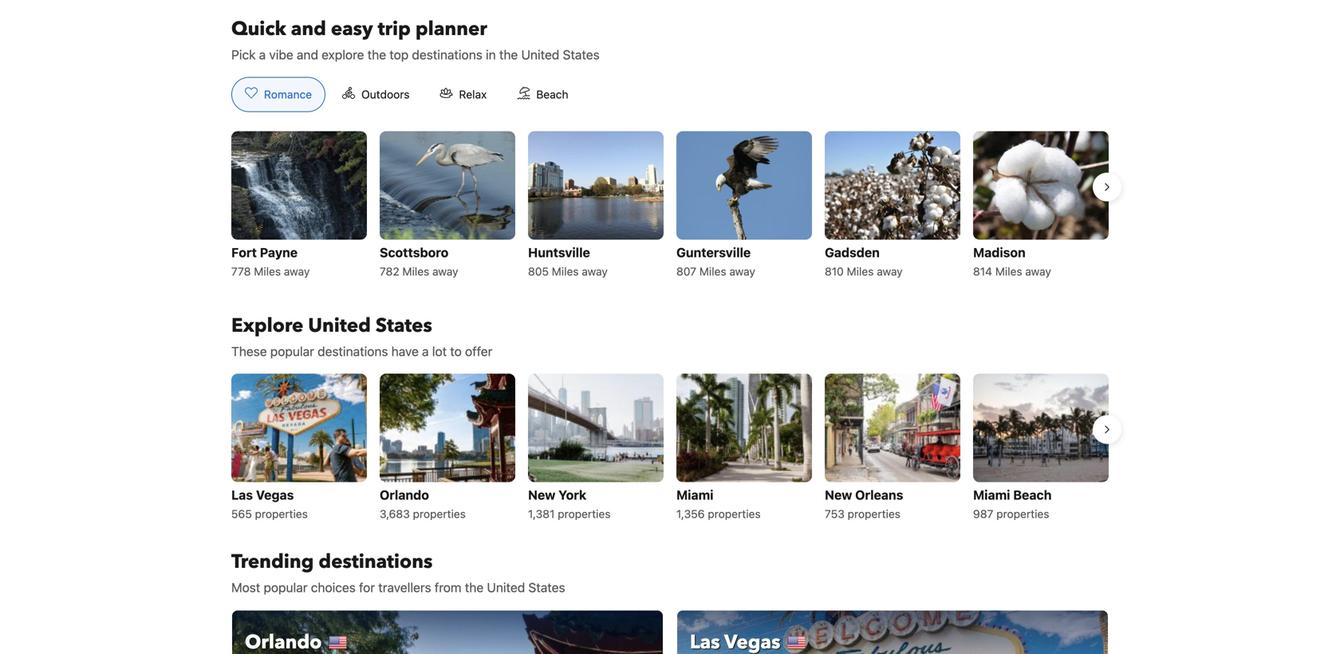 Task type: describe. For each thing, give the bounding box(es) containing it.
have
[[391, 344, 419, 359]]

trip
[[378, 16, 411, 42]]

pick
[[231, 47, 256, 62]]

easy
[[331, 16, 373, 42]]

destinations inside trending destinations most popular choices for travellers from the united states
[[319, 549, 433, 575]]

0 vertical spatial and
[[291, 16, 326, 42]]

away for huntsville
[[582, 265, 608, 278]]

most
[[231, 580, 260, 595]]

relax button
[[426, 77, 500, 112]]

trending
[[231, 549, 314, 575]]

the inside trending destinations most popular choices for travellers from the united states
[[465, 580, 484, 595]]

properties inside miami 1,356 properties
[[708, 507, 761, 521]]

explore
[[231, 313, 303, 339]]

from
[[435, 580, 462, 595]]

destinations inside explore united states these popular destinations have a lot to offer
[[318, 344, 388, 359]]

outdoors
[[361, 88, 410, 101]]

a inside explore united states these popular destinations have a lot to offer
[[422, 344, 429, 359]]

vibe
[[269, 47, 293, 62]]

miami for 1,356
[[677, 487, 714, 503]]

beach button
[[504, 77, 582, 112]]

away inside fort payne 778 miles away
[[284, 265, 310, 278]]

huntsville
[[528, 245, 590, 260]]

805
[[528, 265, 549, 278]]

807
[[677, 265, 697, 278]]

2 horizontal spatial the
[[499, 47, 518, 62]]

a inside "quick and easy trip planner pick a vibe and explore the top destinations in the united states"
[[259, 47, 266, 62]]

away for gadsden
[[877, 265, 903, 278]]

to
[[450, 344, 462, 359]]

payne
[[260, 245, 298, 260]]

region containing las vegas
[[219, 367, 1122, 530]]

properties for las vegas
[[255, 507, 308, 521]]

1 vertical spatial and
[[297, 47, 318, 62]]

miami beach 987 properties
[[973, 487, 1052, 521]]

scottsboro 782 miles away
[[380, 245, 458, 278]]

miami 1,356 properties
[[677, 487, 761, 521]]

753
[[825, 507, 845, 521]]

away for scottsboro
[[432, 265, 458, 278]]

quick and easy trip planner pick a vibe and explore the top destinations in the united states
[[231, 16, 600, 62]]

these
[[231, 344, 267, 359]]

away for guntersville
[[730, 265, 755, 278]]

romance
[[264, 88, 312, 101]]

explore
[[322, 47, 364, 62]]

gadsden
[[825, 245, 880, 260]]

1,381
[[528, 507, 555, 521]]

new orleans 753 properties
[[825, 487, 903, 521]]

in
[[486, 47, 496, 62]]

orlando
[[380, 487, 429, 503]]

relax
[[459, 88, 487, 101]]

orleans
[[855, 487, 903, 503]]

states inside trending destinations most popular choices for travellers from the united states
[[528, 580, 565, 595]]

huntsville 805 miles away
[[528, 245, 608, 278]]



Task type: locate. For each thing, give the bounding box(es) containing it.
1 region from the top
[[219, 125, 1122, 288]]

las vegas 565 properties
[[231, 487, 308, 521]]

a
[[259, 47, 266, 62], [422, 344, 429, 359]]

new inside new york 1,381 properties
[[528, 487, 556, 503]]

away down gadsden
[[877, 265, 903, 278]]

properties down orlando in the bottom left of the page
[[413, 507, 466, 521]]

away inside 'guntersville 807 miles away'
[[730, 265, 755, 278]]

miles inside madison 814 miles away
[[996, 265, 1022, 278]]

and up vibe
[[291, 16, 326, 42]]

united inside "quick and easy trip planner pick a vibe and explore the top destinations in the united states"
[[521, 47, 560, 62]]

destinations inside "quick and easy trip planner pick a vibe and explore the top destinations in the united states"
[[412, 47, 483, 62]]

travellers
[[378, 580, 431, 595]]

properties inside new york 1,381 properties
[[558, 507, 611, 521]]

987
[[973, 507, 994, 521]]

4 properties from the left
[[708, 507, 761, 521]]

6 away from the left
[[1026, 265, 1051, 278]]

miles inside scottsboro 782 miles away
[[402, 265, 429, 278]]

miles for scottsboro
[[402, 265, 429, 278]]

united
[[521, 47, 560, 62], [308, 313, 371, 339], [487, 580, 525, 595]]

the right from
[[465, 580, 484, 595]]

new up 753 at the right bottom of the page
[[825, 487, 852, 503]]

away down payne
[[284, 265, 310, 278]]

away down madison
[[1026, 265, 1051, 278]]

states inside explore united states these popular destinations have a lot to offer
[[376, 313, 432, 339]]

miami up the 987
[[973, 487, 1010, 503]]

miles for huntsville
[[552, 265, 579, 278]]

states up "beach" button
[[563, 47, 600, 62]]

planner
[[416, 16, 487, 42]]

properties down vegas
[[255, 507, 308, 521]]

away
[[284, 265, 310, 278], [432, 265, 458, 278], [582, 265, 608, 278], [730, 265, 755, 278], [877, 265, 903, 278], [1026, 265, 1051, 278]]

2 away from the left
[[432, 265, 458, 278]]

away down the scottsboro on the left top
[[432, 265, 458, 278]]

miles for madison
[[996, 265, 1022, 278]]

for
[[359, 580, 375, 595]]

orlando 3,683 properties
[[380, 487, 466, 521]]

beach inside button
[[536, 88, 568, 101]]

0 vertical spatial region
[[219, 125, 1122, 288]]

0 horizontal spatial a
[[259, 47, 266, 62]]

0 horizontal spatial miami
[[677, 487, 714, 503]]

united right from
[[487, 580, 525, 595]]

1 horizontal spatial beach
[[1013, 487, 1052, 503]]

565
[[231, 507, 252, 521]]

2 properties from the left
[[413, 507, 466, 521]]

1 horizontal spatial a
[[422, 344, 429, 359]]

miami for beach
[[973, 487, 1010, 503]]

2 new from the left
[[825, 487, 852, 503]]

5 properties from the left
[[848, 507, 901, 521]]

new for new orleans
[[825, 487, 852, 503]]

miles
[[254, 265, 281, 278], [402, 265, 429, 278], [552, 265, 579, 278], [700, 265, 727, 278], [847, 265, 874, 278], [996, 265, 1022, 278]]

away inside huntsville 805 miles away
[[582, 265, 608, 278]]

1,356
[[677, 507, 705, 521]]

madison
[[973, 245, 1026, 260]]

properties down york
[[558, 507, 611, 521]]

beach inside miami beach 987 properties
[[1013, 487, 1052, 503]]

1 miami from the left
[[677, 487, 714, 503]]

2 vertical spatial states
[[528, 580, 565, 595]]

madison 814 miles away
[[973, 245, 1051, 278]]

miami
[[677, 487, 714, 503], [973, 487, 1010, 503]]

popular down explore
[[270, 344, 314, 359]]

popular
[[270, 344, 314, 359], [264, 580, 308, 595]]

new
[[528, 487, 556, 503], [825, 487, 852, 503]]

4 away from the left
[[730, 265, 755, 278]]

vegas
[[256, 487, 294, 503]]

destinations down planner
[[412, 47, 483, 62]]

away down guntersville
[[730, 265, 755, 278]]

york
[[559, 487, 587, 503]]

new for new york
[[528, 487, 556, 503]]

miles down payne
[[254, 265, 281, 278]]

1 properties from the left
[[255, 507, 308, 521]]

outdoors button
[[329, 77, 423, 112]]

choices
[[311, 580, 356, 595]]

romance button
[[231, 77, 326, 112]]

properties
[[255, 507, 308, 521], [413, 507, 466, 521], [558, 507, 611, 521], [708, 507, 761, 521], [848, 507, 901, 521], [997, 507, 1050, 521]]

3 away from the left
[[582, 265, 608, 278]]

miles down the scottsboro on the left top
[[402, 265, 429, 278]]

miles inside 'guntersville 807 miles away'
[[700, 265, 727, 278]]

lot
[[432, 344, 447, 359]]

top
[[390, 47, 409, 62]]

trending destinations most popular choices for travellers from the united states
[[231, 549, 565, 595]]

new up 1,381
[[528, 487, 556, 503]]

tab list containing romance
[[219, 77, 595, 113]]

1 vertical spatial destinations
[[318, 344, 388, 359]]

united up "beach" button
[[521, 47, 560, 62]]

0 horizontal spatial the
[[368, 47, 386, 62]]

las
[[231, 487, 253, 503]]

beach
[[536, 88, 568, 101], [1013, 487, 1052, 503]]

1 horizontal spatial the
[[465, 580, 484, 595]]

1 miles from the left
[[254, 265, 281, 278]]

2 region from the top
[[219, 367, 1122, 530]]

810
[[825, 265, 844, 278]]

782
[[380, 265, 399, 278]]

miles down madison
[[996, 265, 1022, 278]]

2 miles from the left
[[402, 265, 429, 278]]

3 properties from the left
[[558, 507, 611, 521]]

away down huntsville
[[582, 265, 608, 278]]

destinations left have
[[318, 344, 388, 359]]

1 vertical spatial united
[[308, 313, 371, 339]]

miami inside miami beach 987 properties
[[973, 487, 1010, 503]]

tab list
[[219, 77, 595, 113]]

properties for new orleans
[[848, 507, 901, 521]]

destinations up "for"
[[319, 549, 433, 575]]

and
[[291, 16, 326, 42], [297, 47, 318, 62]]

0 vertical spatial popular
[[270, 344, 314, 359]]

miles for guntersville
[[700, 265, 727, 278]]

778
[[231, 265, 251, 278]]

0 vertical spatial a
[[259, 47, 266, 62]]

0 vertical spatial destinations
[[412, 47, 483, 62]]

1 away from the left
[[284, 265, 310, 278]]

miles down huntsville
[[552, 265, 579, 278]]

gadsden 810 miles away
[[825, 245, 903, 278]]

properties for miami beach
[[997, 507, 1050, 521]]

away for madison
[[1026, 265, 1051, 278]]

region containing fort payne
[[219, 125, 1122, 288]]

the right in
[[499, 47, 518, 62]]

3,683
[[380, 507, 410, 521]]

states
[[563, 47, 600, 62], [376, 313, 432, 339], [528, 580, 565, 595]]

properties inside miami beach 987 properties
[[997, 507, 1050, 521]]

1 horizontal spatial new
[[825, 487, 852, 503]]

5 miles from the left
[[847, 265, 874, 278]]

and right vibe
[[297, 47, 318, 62]]

2 vertical spatial destinations
[[319, 549, 433, 575]]

0 horizontal spatial beach
[[536, 88, 568, 101]]

properties right '1,356'
[[708, 507, 761, 521]]

states down 1,381
[[528, 580, 565, 595]]

miles inside fort payne 778 miles away
[[254, 265, 281, 278]]

scottsboro
[[380, 245, 449, 260]]

3 miles from the left
[[552, 265, 579, 278]]

away inside gadsden 810 miles away
[[877, 265, 903, 278]]

2 miami from the left
[[973, 487, 1010, 503]]

explore united states these popular destinations have a lot to offer
[[231, 313, 493, 359]]

1 new from the left
[[528, 487, 556, 503]]

0 vertical spatial states
[[563, 47, 600, 62]]

away inside madison 814 miles away
[[1026, 265, 1051, 278]]

a left the lot
[[422, 344, 429, 359]]

1 vertical spatial states
[[376, 313, 432, 339]]

offer
[[465, 344, 493, 359]]

1 vertical spatial a
[[422, 344, 429, 359]]

miami up '1,356'
[[677, 487, 714, 503]]

properties down 'orleans'
[[848, 507, 901, 521]]

states inside "quick and easy trip planner pick a vibe and explore the top destinations in the united states"
[[563, 47, 600, 62]]

properties for new york
[[558, 507, 611, 521]]

1 horizontal spatial miami
[[973, 487, 1010, 503]]

miles inside huntsville 805 miles away
[[552, 265, 579, 278]]

popular down trending
[[264, 580, 308, 595]]

properties inside new orleans 753 properties
[[848, 507, 901, 521]]

the
[[368, 47, 386, 62], [499, 47, 518, 62], [465, 580, 484, 595]]

miles down guntersville
[[700, 265, 727, 278]]

6 miles from the left
[[996, 265, 1022, 278]]

states up have
[[376, 313, 432, 339]]

fort payne 778 miles away
[[231, 245, 310, 278]]

united inside explore united states these popular destinations have a lot to offer
[[308, 313, 371, 339]]

1 vertical spatial region
[[219, 367, 1122, 530]]

united inside trending destinations most popular choices for travellers from the united states
[[487, 580, 525, 595]]

0 vertical spatial beach
[[536, 88, 568, 101]]

properties inside las vegas 565 properties
[[255, 507, 308, 521]]

guntersville 807 miles away
[[677, 245, 755, 278]]

new inside new orleans 753 properties
[[825, 487, 852, 503]]

new york 1,381 properties
[[528, 487, 611, 521]]

4 miles from the left
[[700, 265, 727, 278]]

fort
[[231, 245, 257, 260]]

away inside scottsboro 782 miles away
[[432, 265, 458, 278]]

miles down gadsden
[[847, 265, 874, 278]]

5 away from the left
[[877, 265, 903, 278]]

miami inside miami 1,356 properties
[[677, 487, 714, 503]]

quick
[[231, 16, 286, 42]]

united right explore
[[308, 313, 371, 339]]

1 vertical spatial beach
[[1013, 487, 1052, 503]]

popular inside explore united states these popular destinations have a lot to offer
[[270, 344, 314, 359]]

miles for gadsden
[[847, 265, 874, 278]]

2 vertical spatial united
[[487, 580, 525, 595]]

properties inside orlando 3,683 properties
[[413, 507, 466, 521]]

properties right the 987
[[997, 507, 1050, 521]]

region
[[219, 125, 1122, 288], [219, 367, 1122, 530]]

guntersville
[[677, 245, 751, 260]]

0 vertical spatial united
[[521, 47, 560, 62]]

1 vertical spatial popular
[[264, 580, 308, 595]]

the left 'top'
[[368, 47, 386, 62]]

0 horizontal spatial new
[[528, 487, 556, 503]]

814
[[973, 265, 992, 278]]

6 properties from the left
[[997, 507, 1050, 521]]

a left vibe
[[259, 47, 266, 62]]

miles inside gadsden 810 miles away
[[847, 265, 874, 278]]

destinations
[[412, 47, 483, 62], [318, 344, 388, 359], [319, 549, 433, 575]]

popular inside trending destinations most popular choices for travellers from the united states
[[264, 580, 308, 595]]



Task type: vqa. For each thing, say whether or not it's contained in the screenshot.
List your property LINK
no



